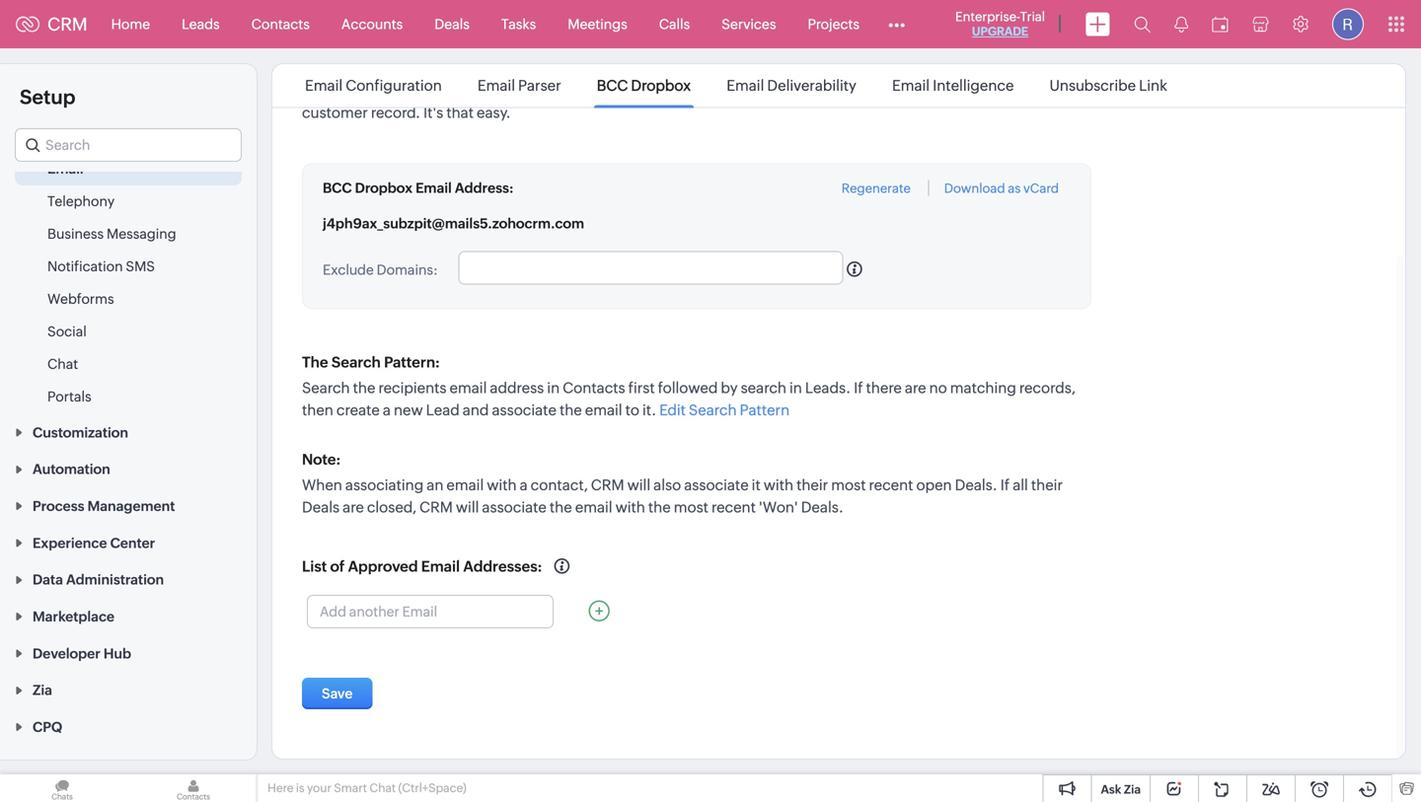 Task type: describe. For each thing, give the bounding box(es) containing it.
place,
[[535, 82, 577, 99]]

services link
[[706, 0, 792, 48]]

email up automatically
[[739, 60, 776, 77]]

a inside note: when associating an email with a contact, crm will also associate it with their most recent open deals. if all their deals are closed, crm will associate the email with the most recent 'won' deals.
[[520, 477, 528, 494]]

search image
[[1134, 16, 1151, 33]]

parser
[[518, 77, 561, 94]]

pattern
[[740, 402, 790, 419]]

download
[[944, 181, 1005, 196]]

2 their from the left
[[1031, 477, 1063, 494]]

and
[[463, 402, 489, 419]]

the up contact,
[[559, 402, 582, 419]]

email for email parser
[[477, 77, 515, 94]]

email deliverability link
[[724, 77, 859, 94]]

enterprise-
[[955, 9, 1020, 24]]

create menu element
[[1074, 0, 1122, 48]]

are inside search the recipients email address in contacts first followed by search in leads. if there are no matching records, then create a new lead and associate the email to it.
[[905, 379, 926, 397]]

list of approved email addresses:
[[302, 558, 542, 575]]

meetings
[[568, 16, 627, 32]]

0 vertical spatial most
[[831, 477, 866, 494]]

setup
[[20, 86, 76, 109]]

we
[[553, 60, 573, 77]]

deals inside note: when associating an email with a contact, crm will also associate it with their most recent open deals. if all their deals are closed, crm will associate the email with the most recent 'won' deals.
[[302, 499, 340, 516]]

unsubscribe link
[[1050, 77, 1167, 94]]

1 vertical spatial chat
[[369, 782, 396, 795]]

'won'
[[759, 499, 798, 516]]

deliverability
[[767, 77, 856, 94]]

dropbox,
[[486, 60, 550, 77]]

region containing email
[[0, 153, 257, 413]]

chats image
[[0, 775, 124, 802]]

email for email
[[47, 161, 84, 177]]

intelligence
[[933, 77, 1014, 94]]

upgrade
[[972, 25, 1028, 38]]

approved
[[348, 558, 418, 575]]

your up emails.
[[418, 60, 449, 77]]

associating
[[345, 477, 424, 494]]

1 vertical spatial associate
[[684, 477, 749, 494]]

portals
[[47, 389, 91, 405]]

search element
[[1122, 0, 1163, 48]]

1 vertical spatial customer
[[302, 104, 368, 121]]

vcard
[[1023, 181, 1059, 196]]

to inside search the recipients email address in contacts first followed by search in leads. if there are no matching records, then create a new lead and associate the email to it.
[[625, 402, 639, 419]]

record.
[[371, 104, 420, 121]]

the up create
[[353, 379, 375, 397]]

notification sms
[[47, 259, 155, 274]]

your down "can"
[[872, 82, 903, 99]]

social link
[[47, 322, 87, 341]]

first
[[628, 379, 655, 397]]

deals link
[[419, 0, 485, 48]]

contacts image
[[131, 775, 256, 802]]

address inside when you set up your bcc dropbox, we will provide you with an email address you can attach to the bcc field of your customer emails. with this in place, zoho crm will automatically add a copy of your email to the recipient's customer record. it's that easy.
[[779, 60, 834, 77]]

create
[[336, 402, 380, 419]]

crm link
[[16, 14, 87, 34]]

the down contact,
[[550, 499, 572, 516]]

edit search pattern
[[659, 402, 790, 419]]

note: when associating an email with a contact, crm will also associate it with their most recent open deals. if all their deals are closed, crm will associate the email with the most recent 'won' deals.
[[302, 451, 1063, 516]]

customization
[[33, 425, 128, 440]]

logo image
[[16, 16, 39, 32]]

3 you from the left
[[837, 60, 862, 77]]

hub
[[103, 646, 131, 662]]

0 horizontal spatial most
[[674, 499, 708, 516]]

telephony
[[47, 193, 115, 209]]

process management button
[[0, 487, 257, 524]]

domains:
[[377, 262, 438, 278]]

edit
[[659, 402, 686, 419]]

zia inside dropdown button
[[33, 683, 52, 698]]

notification sms link
[[47, 257, 155, 276]]

1 horizontal spatial deals
[[435, 16, 470, 32]]

email down "and" at the bottom of page
[[446, 477, 484, 494]]

email intelligence link
[[889, 77, 1017, 94]]

matching
[[950, 379, 1016, 397]]

marketplace
[[33, 609, 115, 625]]

business
[[47, 226, 104, 242]]

configuration
[[346, 77, 442, 94]]

when inside note: when associating an email with a contact, crm will also associate it with their most recent open deals. if all their deals are closed, crm will associate the email with the most recent 'won' deals.
[[302, 477, 342, 494]]

data
[[33, 572, 63, 588]]

bcc left field
[[982, 60, 1014, 77]]

automatically
[[681, 82, 774, 99]]

2 horizontal spatial in
[[789, 379, 802, 397]]

developer hub button
[[0, 635, 257, 671]]

a inside search the recipients email address in contacts first followed by search in leads. if there are no matching records, then create a new lead and associate the email to it.
[[383, 402, 391, 419]]

all
[[1013, 477, 1028, 494]]

tasks link
[[485, 0, 552, 48]]

the
[[302, 354, 328, 371]]

j4ph9ax_subzpit@mails5.zohocrm.com
[[323, 216, 584, 231]]

email up j4ph9ax_subzpit@mails5.zohocrm.com
[[416, 180, 452, 196]]

leads
[[182, 16, 220, 32]]

email up add another email text field
[[421, 558, 460, 575]]

business messaging
[[47, 226, 176, 242]]

developer
[[33, 646, 100, 662]]

it's
[[423, 104, 443, 121]]

2 you from the left
[[658, 60, 683, 77]]

0 vertical spatial customer
[[336, 82, 402, 99]]

0 vertical spatial contacts
[[251, 16, 310, 32]]

unsubscribe link link
[[1047, 77, 1170, 94]]

email deliverability
[[727, 77, 856, 94]]

portals link
[[47, 387, 91, 407]]

2 vertical spatial of
[[330, 558, 345, 575]]

home
[[111, 16, 150, 32]]

is
[[296, 782, 305, 795]]

the down upgrade
[[957, 60, 979, 77]]

zia button
[[0, 671, 257, 708]]

unsubscribe
[[1050, 77, 1136, 94]]

up
[[397, 60, 415, 77]]

data administration button
[[0, 561, 257, 598]]

this
[[492, 82, 517, 99]]

new
[[394, 402, 423, 419]]

email for email intelligence
[[892, 77, 930, 94]]

the search pattern:
[[302, 354, 440, 371]]

crm inside when you set up your bcc dropbox, we will provide you with an email address you can attach to the bcc field of your customer emails. with this in place, zoho crm will automatically add a copy of your email to the recipient's customer record. it's that easy.
[[619, 82, 652, 99]]

contact,
[[531, 477, 588, 494]]

0 vertical spatial deals.
[[955, 477, 997, 494]]

crm right contact,
[[591, 477, 624, 494]]

email intelligence
[[892, 77, 1014, 94]]

closed,
[[367, 499, 416, 516]]

email link
[[47, 159, 84, 179]]

1 vertical spatial to
[[947, 82, 961, 99]]

data administration
[[33, 572, 164, 588]]

signals image
[[1174, 16, 1188, 33]]

then
[[302, 402, 333, 419]]

also
[[653, 477, 681, 494]]

experience
[[33, 535, 107, 551]]

profile image
[[1332, 8, 1364, 40]]

experience center button
[[0, 524, 257, 561]]

1 vertical spatial of
[[855, 82, 870, 99]]

note:
[[302, 451, 341, 468]]

services
[[722, 16, 776, 32]]

that
[[446, 104, 474, 121]]

records,
[[1019, 379, 1076, 397]]



Task type: vqa. For each thing, say whether or not it's contained in the screenshot.
'it'
yes



Task type: locate. For each thing, give the bounding box(es) containing it.
an
[[719, 60, 736, 77], [427, 477, 443, 494]]

you left set
[[345, 60, 371, 77]]

in inside when you set up your bcc dropbox, we will provide you with an email address you can attach to the bcc field of your customer emails. with this in place, zoho crm will automatically add a copy of your email to the recipient's customer record. it's that easy.
[[520, 82, 532, 99]]

automation button
[[0, 450, 257, 487]]

deals down note: at the left bottom
[[302, 499, 340, 516]]

0 vertical spatial to
[[940, 60, 954, 77]]

recipients
[[378, 379, 447, 397]]

will
[[576, 60, 600, 77], [655, 82, 678, 99], [627, 477, 650, 494], [456, 499, 479, 516]]

2 vertical spatial search
[[689, 402, 737, 419]]

crm
[[47, 14, 87, 34], [619, 82, 652, 99], [591, 477, 624, 494], [419, 499, 453, 516]]

1 their from the left
[[796, 477, 828, 494]]

1 horizontal spatial their
[[1031, 477, 1063, 494]]

when down note: at the left bottom
[[302, 477, 342, 494]]

can
[[865, 60, 890, 77]]

1 vertical spatial address
[[490, 379, 544, 397]]

2 horizontal spatial of
[[1050, 60, 1064, 77]]

2 when from the top
[[302, 477, 342, 494]]

to right attach
[[940, 60, 954, 77]]

1 vertical spatial are
[[343, 499, 364, 516]]

recent
[[869, 477, 913, 494], [711, 499, 756, 516]]

chat down social link
[[47, 356, 78, 372]]

1 horizontal spatial contacts
[[563, 379, 625, 397]]

region
[[0, 153, 257, 413]]

email down attach
[[906, 82, 944, 99]]

1 vertical spatial deals.
[[801, 499, 844, 516]]

a
[[807, 82, 815, 99], [383, 402, 391, 419], [520, 477, 528, 494]]

zia up cpq
[[33, 683, 52, 698]]

bcc dropbox email address:
[[323, 180, 514, 196]]

bcc dropbox link
[[594, 77, 694, 94]]

0 vertical spatial of
[[1050, 60, 1064, 77]]

address:
[[455, 180, 514, 196]]

chat right smart
[[369, 782, 396, 795]]

1 vertical spatial a
[[383, 402, 391, 419]]

to left recipient's
[[947, 82, 961, 99]]

0 horizontal spatial a
[[383, 402, 391, 419]]

contacts left first
[[563, 379, 625, 397]]

set
[[373, 60, 394, 77]]

developer hub
[[33, 646, 131, 662]]

0 horizontal spatial an
[[427, 477, 443, 494]]

contacts
[[251, 16, 310, 32], [563, 379, 625, 397]]

1 horizontal spatial zia
[[1124, 783, 1141, 796]]

1 horizontal spatial are
[[905, 379, 926, 397]]

copy
[[818, 82, 852, 99]]

0 horizontal spatial deals
[[302, 499, 340, 516]]

search the recipients email address in contacts first followed by search in leads. if there are no matching records, then create a new lead and associate the email to it.
[[302, 379, 1076, 419]]

search right the
[[331, 354, 381, 371]]

0 horizontal spatial chat
[[47, 356, 78, 372]]

0 vertical spatial when
[[302, 60, 342, 77]]

email left it.
[[585, 402, 622, 419]]

0 horizontal spatial zia
[[33, 683, 52, 698]]

it.
[[642, 402, 656, 419]]

1 vertical spatial zia
[[1124, 783, 1141, 796]]

email left set
[[305, 77, 343, 94]]

bcc right we
[[597, 77, 628, 94]]

in left first
[[547, 379, 560, 397]]

associate down contact,
[[482, 499, 547, 516]]

easy.
[[477, 104, 511, 121]]

in left leads.
[[789, 379, 802, 397]]

regenerate
[[842, 181, 911, 196]]

dropbox for bcc dropbox
[[631, 77, 691, 94]]

(ctrl+space)
[[398, 782, 467, 795]]

0 horizontal spatial in
[[520, 82, 532, 99]]

email left add
[[727, 77, 764, 94]]

cpq
[[33, 719, 62, 735]]

addresses:
[[463, 558, 542, 575]]

will up addresses:
[[456, 499, 479, 516]]

associate right "and" at the bottom of page
[[492, 402, 556, 419]]

1 horizontal spatial chat
[[369, 782, 396, 795]]

are inside note: when associating an email with a contact, crm will also associate it with their most recent open deals. if all their deals are closed, crm will associate the email with the most recent 'won' deals.
[[343, 499, 364, 516]]

zia
[[33, 683, 52, 698], [1124, 783, 1141, 796]]

1 vertical spatial recent
[[711, 499, 756, 516]]

0 vertical spatial an
[[719, 60, 736, 77]]

process management
[[33, 498, 175, 514]]

bcc inside list
[[597, 77, 628, 94]]

email up telephony
[[47, 161, 84, 177]]

to left it.
[[625, 402, 639, 419]]

search up the 'then'
[[302, 379, 350, 397]]

zia right the ask
[[1124, 783, 1141, 796]]

customer down set
[[336, 82, 402, 99]]

crm right the logo
[[47, 14, 87, 34]]

with
[[457, 82, 489, 99]]

1 vertical spatial dropbox
[[355, 180, 413, 196]]

bcc up with
[[452, 60, 483, 77]]

profile element
[[1320, 0, 1376, 48]]

when down contacts link
[[302, 60, 342, 77]]

you right provide
[[658, 60, 683, 77]]

the down "also"
[[648, 499, 671, 516]]

are
[[905, 379, 926, 397], [343, 499, 364, 516]]

webforms link
[[47, 289, 114, 309]]

process
[[33, 498, 84, 514]]

0 vertical spatial address
[[779, 60, 834, 77]]

email parser
[[477, 77, 561, 94]]

in right this
[[520, 82, 532, 99]]

of down "can"
[[855, 82, 870, 99]]

your down contacts link
[[302, 82, 333, 99]]

address inside search the recipients email address in contacts first followed by search in leads. if there are no matching records, then create a new lead and associate the email to it.
[[490, 379, 544, 397]]

by
[[721, 379, 738, 397]]

0 horizontal spatial their
[[796, 477, 828, 494]]

an right associating
[[427, 477, 443, 494]]

0 vertical spatial are
[[905, 379, 926, 397]]

search
[[331, 354, 381, 371], [302, 379, 350, 397], [689, 402, 737, 419]]

administration
[[66, 572, 164, 588]]

with
[[686, 60, 716, 77], [487, 477, 517, 494], [764, 477, 793, 494], [615, 499, 645, 516]]

1 horizontal spatial an
[[719, 60, 736, 77]]

signals element
[[1163, 0, 1200, 48]]

are down associating
[[343, 499, 364, 516]]

zoho
[[580, 82, 616, 99]]

1 horizontal spatial in
[[547, 379, 560, 397]]

your
[[418, 60, 449, 77], [302, 82, 333, 99], [872, 82, 903, 99], [307, 782, 332, 795]]

0 vertical spatial chat
[[47, 356, 78, 372]]

deals left tasks
[[435, 16, 470, 32]]

customization button
[[0, 413, 257, 450]]

automation
[[33, 462, 110, 477]]

contacts right leads
[[251, 16, 310, 32]]

None text field
[[460, 252, 842, 284]]

dropbox for bcc dropbox email address:
[[355, 180, 413, 196]]

1 when from the top
[[302, 60, 342, 77]]

if
[[854, 379, 863, 397], [1000, 477, 1010, 494]]

2 vertical spatial associate
[[482, 499, 547, 516]]

bcc up exclude
[[323, 180, 352, 196]]

if left "there"
[[854, 379, 863, 397]]

exclude
[[323, 262, 374, 278]]

1 vertical spatial an
[[427, 477, 443, 494]]

meetings link
[[552, 0, 643, 48]]

dropbox inside list
[[631, 77, 691, 94]]

None field
[[15, 128, 242, 162]]

0 vertical spatial associate
[[492, 402, 556, 419]]

1 horizontal spatial of
[[855, 82, 870, 99]]

associate left 'it' on the right bottom of the page
[[684, 477, 749, 494]]

customer down email configuration link
[[302, 104, 368, 121]]

most down "also"
[[674, 499, 708, 516]]

2 vertical spatial a
[[520, 477, 528, 494]]

of
[[1050, 60, 1064, 77], [855, 82, 870, 99], [330, 558, 345, 575]]

0 horizontal spatial you
[[345, 60, 371, 77]]

1 vertical spatial search
[[302, 379, 350, 397]]

0 horizontal spatial dropbox
[[355, 180, 413, 196]]

0 horizontal spatial of
[[330, 558, 345, 575]]

1 horizontal spatial a
[[520, 477, 528, 494]]

1 vertical spatial contacts
[[563, 379, 625, 397]]

a inside when you set up your bcc dropbox, we will provide you with an email address you can attach to the bcc field of your customer emails. with this in place, zoho crm will automatically add a copy of your email to the recipient's customer record. it's that easy.
[[807, 82, 815, 99]]

0 horizontal spatial address
[[490, 379, 544, 397]]

2 horizontal spatial you
[[837, 60, 862, 77]]

crm down provide
[[619, 82, 652, 99]]

projects
[[808, 16, 860, 32]]

recent left open
[[869, 477, 913, 494]]

when inside when you set up your bcc dropbox, we will provide you with an email address you can attach to the bcc field of your customer emails. with this in place, zoho crm will automatically add a copy of your email to the recipient's customer record. it's that easy.
[[302, 60, 342, 77]]

0 horizontal spatial are
[[343, 499, 364, 516]]

0 vertical spatial if
[[854, 379, 863, 397]]

list containing email configuration
[[287, 64, 1185, 107]]

0 horizontal spatial deals.
[[801, 499, 844, 516]]

deals. right open
[[955, 477, 997, 494]]

1 vertical spatial deals
[[302, 499, 340, 516]]

email for email deliverability
[[727, 77, 764, 94]]

an up automatically
[[719, 60, 736, 77]]

calendar image
[[1212, 16, 1229, 32]]

lead
[[426, 402, 460, 419]]

no
[[929, 379, 947, 397]]

their right "all"
[[1031, 477, 1063, 494]]

recent down 'it' on the right bottom of the page
[[711, 499, 756, 516]]

emails.
[[405, 82, 454, 99]]

will left "also"
[[627, 477, 650, 494]]

the
[[957, 60, 979, 77], [964, 82, 986, 99], [353, 379, 375, 397], [559, 402, 582, 419], [550, 499, 572, 516], [648, 499, 671, 516]]

accounts
[[341, 16, 403, 32]]

of right list
[[330, 558, 345, 575]]

0 vertical spatial search
[[331, 354, 381, 371]]

email for email configuration
[[305, 77, 343, 94]]

1 vertical spatial most
[[674, 499, 708, 516]]

1 horizontal spatial most
[[831, 477, 866, 494]]

enterprise-trial upgrade
[[955, 9, 1045, 38]]

1 horizontal spatial deals.
[[955, 477, 997, 494]]

a left contact,
[[520, 477, 528, 494]]

1 horizontal spatial dropbox
[[631, 77, 691, 94]]

if inside note: when associating an email with a contact, crm will also associate it with their most recent open deals. if all their deals are closed, crm will associate the email with the most recent 'won' deals.
[[1000, 477, 1010, 494]]

an inside note: when associating an email with a contact, crm will also associate it with their most recent open deals. if all their deals are closed, crm will associate the email with the most recent 'won' deals.
[[427, 477, 443, 494]]

marketplace button
[[0, 598, 257, 635]]

their up 'won'
[[796, 477, 828, 494]]

if inside search the recipients email address in contacts first followed by search in leads. if there are no matching records, then create a new lead and associate the email to it.
[[854, 379, 863, 397]]

2 horizontal spatial a
[[807, 82, 815, 99]]

cpq button
[[0, 708, 257, 745]]

1 horizontal spatial if
[[1000, 477, 1010, 494]]

tasks
[[501, 16, 536, 32]]

email inside region
[[47, 161, 84, 177]]

crm right the closed,
[[419, 499, 453, 516]]

contacts link
[[235, 0, 325, 48]]

0 vertical spatial a
[[807, 82, 815, 99]]

0 horizontal spatial recent
[[711, 499, 756, 516]]

email
[[305, 77, 343, 94], [477, 77, 515, 94], [727, 77, 764, 94], [892, 77, 930, 94], [47, 161, 84, 177], [416, 180, 452, 196], [421, 558, 460, 575]]

1 horizontal spatial you
[[658, 60, 683, 77]]

create menu image
[[1086, 12, 1110, 36]]

0 horizontal spatial if
[[854, 379, 863, 397]]

search for the
[[331, 354, 381, 371]]

1 vertical spatial when
[[302, 477, 342, 494]]

1 vertical spatial if
[[1000, 477, 1010, 494]]

the left recipient's
[[964, 82, 986, 99]]

email configuration link
[[302, 77, 445, 94]]

attach
[[893, 60, 937, 77]]

email up "and" at the bottom of page
[[450, 379, 487, 397]]

0 vertical spatial dropbox
[[631, 77, 691, 94]]

Search text field
[[16, 129, 241, 161]]

email up easy.
[[477, 77, 515, 94]]

email right "can"
[[892, 77, 930, 94]]

will down provide
[[655, 82, 678, 99]]

Add another Email text field
[[308, 596, 553, 628]]

recipient's
[[989, 82, 1061, 99]]

Other Modules field
[[875, 8, 918, 40]]

email
[[739, 60, 776, 77], [906, 82, 944, 99], [450, 379, 487, 397], [585, 402, 622, 419], [446, 477, 484, 494], [575, 499, 612, 516]]

add
[[777, 82, 804, 99]]

most left open
[[831, 477, 866, 494]]

webforms
[[47, 291, 114, 307]]

1 horizontal spatial address
[[779, 60, 834, 77]]

ask zia
[[1101, 783, 1141, 796]]

are left no
[[905, 379, 926, 397]]

deals. right 'won'
[[801, 499, 844, 516]]

you up copy
[[837, 60, 862, 77]]

0 vertical spatial zia
[[33, 683, 52, 698]]

search for edit
[[689, 402, 737, 419]]

a right add
[[807, 82, 815, 99]]

with inside when you set up your bcc dropbox, we will provide you with an email address you can attach to the bcc field of your customer emails. with this in place, zoho crm will automatically add a copy of your email to the recipient's customer record. it's that easy.
[[686, 60, 716, 77]]

if left "all"
[[1000, 477, 1010, 494]]

open
[[916, 477, 952, 494]]

search down by
[[689, 402, 737, 419]]

a left new
[[383, 402, 391, 419]]

will up zoho
[[576, 60, 600, 77]]

list
[[287, 64, 1185, 107]]

dropbox down record.
[[355, 180, 413, 196]]

dropbox down calls on the top left of the page
[[631, 77, 691, 94]]

1 you from the left
[[345, 60, 371, 77]]

0 horizontal spatial contacts
[[251, 16, 310, 32]]

of right field
[[1050, 60, 1064, 77]]

0 vertical spatial recent
[[869, 477, 913, 494]]

projects link
[[792, 0, 875, 48]]

contacts inside search the recipients email address in contacts first followed by search in leads. if there are no matching records, then create a new lead and associate the email to it.
[[563, 379, 625, 397]]

your right is
[[307, 782, 332, 795]]

search inside search the recipients email address in contacts first followed by search in leads. if there are no matching records, then create a new lead and associate the email to it.
[[302, 379, 350, 397]]

0 vertical spatial deals
[[435, 16, 470, 32]]

associate inside search the recipients email address in contacts first followed by search in leads. if there are no matching records, then create a new lead and associate the email to it.
[[492, 402, 556, 419]]

2 vertical spatial to
[[625, 402, 639, 419]]

associate
[[492, 402, 556, 419], [684, 477, 749, 494], [482, 499, 547, 516]]

1 horizontal spatial recent
[[869, 477, 913, 494]]

an inside when you set up your bcc dropbox, we will provide you with an email address you can attach to the bcc field of your customer emails. with this in place, zoho crm will automatically add a copy of your email to the recipient's customer record. it's that easy.
[[719, 60, 736, 77]]

email down contact,
[[575, 499, 612, 516]]

trial
[[1020, 9, 1045, 24]]

telephony link
[[47, 191, 115, 211]]

leads link
[[166, 0, 235, 48]]

center
[[110, 535, 155, 551]]

social
[[47, 324, 87, 339]]

exclude domains:
[[323, 262, 438, 278]]

bcc
[[452, 60, 483, 77], [982, 60, 1014, 77], [597, 77, 628, 94], [323, 180, 352, 196]]



